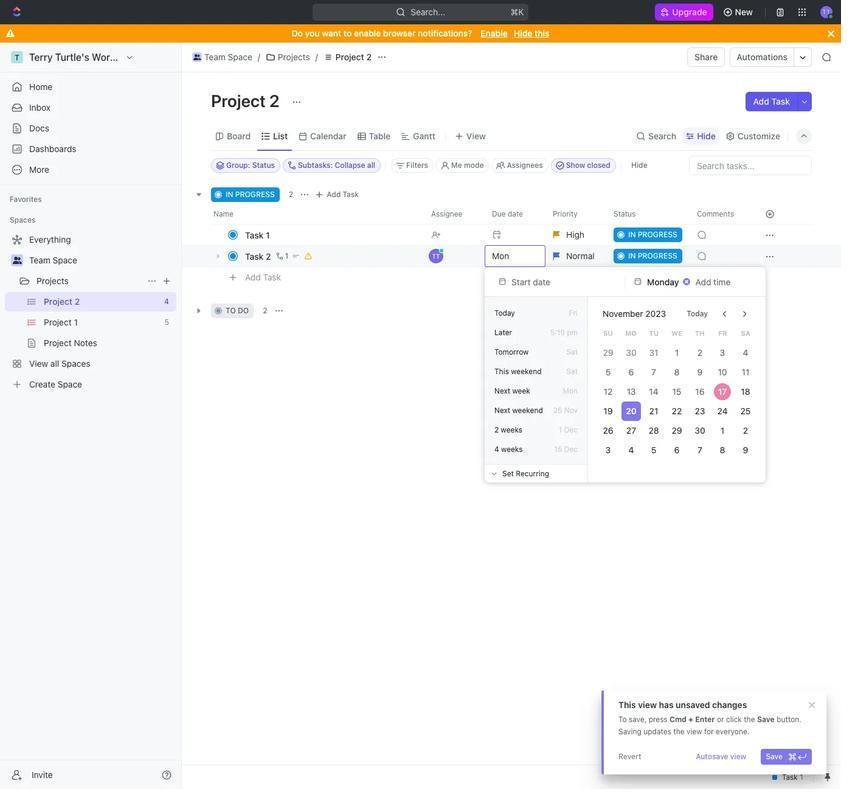 Task type: describe. For each thing, give the bounding box(es) containing it.
1 vertical spatial 5
[[652, 445, 657, 455]]

view for autosave
[[731, 752, 747, 761]]

today button
[[680, 304, 716, 324]]

2023
[[646, 309, 667, 319]]

mo
[[626, 329, 637, 337]]

task up task 2
[[245, 230, 264, 240]]

1 dec
[[559, 425, 578, 435]]

task 1
[[245, 230, 270, 240]]

fr
[[719, 329, 728, 337]]

1 horizontal spatial 4
[[629, 445, 634, 455]]

project 2 link
[[321, 50, 375, 65]]

Start date text field
[[512, 277, 613, 287]]

table
[[369, 131, 391, 141]]

button.
[[777, 715, 802, 724]]

0 horizontal spatial add task button
[[240, 270, 286, 285]]

this weekend
[[495, 367, 542, 376]]

user group image
[[12, 257, 22, 264]]

14
[[650, 386, 659, 397]]

1 down 'we'
[[675, 348, 679, 358]]

home
[[29, 82, 52, 92]]

unsaved
[[676, 700, 711, 710]]

search
[[649, 131, 677, 141]]

search button
[[633, 128, 681, 145]]

0 horizontal spatial to
[[226, 306, 236, 315]]

team inside tree
[[29, 255, 50, 265]]

1 vertical spatial view
[[687, 727, 703, 736]]

hide inside button
[[632, 161, 648, 170]]

task 1 link
[[242, 226, 422, 244]]

25 nov
[[554, 406, 578, 415]]

0 horizontal spatial 4
[[495, 445, 500, 454]]

12
[[604, 386, 613, 397]]

next weekend
[[495, 406, 543, 415]]

0 horizontal spatial add
[[245, 272, 261, 282]]

today inside today button
[[687, 309, 708, 318]]

docs
[[29, 123, 49, 133]]

save button
[[762, 749, 812, 765]]

this
[[535, 28, 550, 38]]

26
[[603, 425, 614, 436]]

0 vertical spatial space
[[228, 52, 252, 62]]

2 horizontal spatial 4
[[744, 348, 749, 358]]

customize
[[738, 131, 781, 141]]

new
[[736, 7, 753, 17]]

favorites
[[10, 195, 42, 204]]

0 vertical spatial to
[[344, 28, 352, 38]]

this for view
[[619, 700, 636, 710]]

cmd
[[670, 715, 687, 724]]

automations
[[737, 52, 788, 62]]

assignees button
[[492, 158, 549, 173]]

list link
[[271, 128, 288, 145]]

to
[[619, 715, 627, 724]]

new button
[[719, 2, 761, 22]]

enable
[[354, 28, 381, 38]]

20
[[626, 406, 637, 416]]

press
[[649, 715, 668, 724]]

1 horizontal spatial 30
[[695, 425, 706, 436]]

su
[[604, 329, 613, 337]]

4 weeks
[[495, 445, 523, 454]]

task 2
[[245, 251, 271, 261]]

gantt
[[413, 131, 436, 141]]

hide button
[[683, 128, 720, 145]]

sat for this weekend
[[567, 367, 578, 376]]

do
[[238, 306, 249, 315]]

user group image
[[193, 54, 201, 60]]

we
[[672, 329, 683, 337]]

dashboards link
[[5, 139, 176, 159]]

save,
[[629, 715, 647, 724]]

2 down th
[[698, 348, 703, 358]]

tree inside sidebar navigation
[[5, 230, 176, 394]]

november 2023
[[603, 309, 667, 319]]

0 vertical spatial hide
[[514, 28, 533, 38]]

0 vertical spatial project
[[336, 52, 364, 62]]

15 dec
[[555, 445, 578, 454]]

0 vertical spatial 7
[[652, 367, 657, 377]]

25 for 25 nov
[[554, 406, 563, 415]]

saving
[[619, 727, 642, 736]]

weekend for next weekend
[[513, 406, 543, 415]]

hide inside dropdown button
[[698, 131, 716, 141]]

gantt link
[[411, 128, 436, 145]]

⌘k
[[511, 7, 524, 17]]

1 button
[[274, 250, 291, 262]]

team space link inside tree
[[29, 251, 174, 270]]

Due date text field
[[648, 277, 680, 287]]

dashboards
[[29, 144, 76, 154]]

projects link inside tree
[[37, 271, 142, 291]]

in
[[226, 190, 233, 199]]

0 vertical spatial add task button
[[746, 92, 798, 111]]

0 horizontal spatial today
[[495, 309, 515, 318]]

0 horizontal spatial 3
[[606, 445, 611, 455]]

0 vertical spatial the
[[744, 715, 756, 724]]

you
[[305, 28, 320, 38]]

mon
[[563, 386, 578, 396]]

this for weekend
[[495, 367, 509, 376]]

2 up 4 weeks
[[495, 425, 499, 435]]

18
[[742, 386, 751, 397]]

1 vertical spatial project 2
[[211, 91, 283, 111]]

enter
[[696, 715, 715, 724]]

1 horizontal spatial 6
[[675, 445, 680, 455]]

enable
[[481, 28, 508, 38]]

dec for 15 dec
[[565, 445, 578, 454]]

24
[[718, 406, 728, 416]]

5:10 pm
[[551, 328, 578, 337]]

tu
[[650, 329, 659, 337]]

do
[[292, 28, 303, 38]]

pm
[[567, 328, 578, 337]]

1 horizontal spatial add
[[327, 190, 341, 199]]

calendar
[[310, 131, 347, 141]]

19
[[604, 406, 613, 416]]

2 right progress at the left top of page
[[289, 190, 293, 199]]

projects inside sidebar navigation
[[37, 276, 69, 286]]

2 vertical spatial add task
[[245, 272, 281, 282]]

15 for 15 dec
[[555, 445, 563, 454]]

nov
[[565, 406, 578, 415]]

fri
[[569, 309, 578, 318]]

1 horizontal spatial projects link
[[263, 50, 313, 65]]

weeks for 4 weeks
[[502, 445, 523, 454]]

set recurring
[[503, 469, 550, 478]]

1 / from the left
[[258, 52, 260, 62]]

favorites button
[[5, 192, 47, 207]]

1 horizontal spatial project 2
[[336, 52, 372, 62]]

docs link
[[5, 119, 176, 138]]

everyone.
[[716, 727, 750, 736]]

22
[[672, 406, 682, 416]]

Add time text field
[[696, 277, 733, 287]]

17
[[719, 386, 728, 397]]

inbox
[[29, 102, 51, 113]]

automations button
[[731, 48, 794, 66]]

view for this
[[639, 700, 657, 710]]

autosave
[[696, 752, 729, 761]]

1 vertical spatial the
[[674, 727, 685, 736]]

later
[[495, 328, 513, 337]]

0 horizontal spatial 9
[[698, 367, 703, 377]]

0 horizontal spatial 6
[[629, 367, 634, 377]]

sat for tomorrow
[[567, 348, 578, 357]]

1 horizontal spatial team space link
[[189, 50, 256, 65]]

0 vertical spatial team space
[[204, 52, 252, 62]]

23
[[695, 406, 706, 416]]



Task type: locate. For each thing, give the bounding box(es) containing it.
team right user group image
[[204, 52, 226, 62]]

15 for 15
[[673, 386, 682, 397]]

0 vertical spatial 8
[[675, 367, 680, 377]]

1 horizontal spatial add task button
[[312, 187, 364, 202]]

task up customize
[[772, 96, 791, 107]]

3
[[721, 348, 726, 358], [606, 445, 611, 455]]

1 vertical spatial 30
[[695, 425, 706, 436]]

add down task 2
[[245, 272, 261, 282]]

th
[[696, 329, 705, 337]]

1 horizontal spatial projects
[[278, 52, 310, 62]]

autosave view button
[[691, 749, 752, 765]]

0 vertical spatial 29
[[603, 348, 614, 358]]

the right click
[[744, 715, 756, 724]]

2 horizontal spatial add task button
[[746, 92, 798, 111]]

15 down '1 dec'
[[555, 445, 563, 454]]

tomorrow
[[495, 348, 529, 357]]

this inside "this view has unsaved changes to save, press cmd + enter or click the save button. saving updates the view for everyone."
[[619, 700, 636, 710]]

0 horizontal spatial project
[[211, 91, 266, 111]]

0 vertical spatial next
[[495, 386, 511, 396]]

add up task 1 link
[[327, 190, 341, 199]]

2 horizontal spatial add
[[754, 96, 770, 107]]

team space
[[204, 52, 252, 62], [29, 255, 77, 265]]

space
[[228, 52, 252, 62], [53, 255, 77, 265]]

the down cmd
[[674, 727, 685, 736]]

2 next from the top
[[495, 406, 511, 415]]

1 sat from the top
[[567, 348, 578, 357]]

task down the 1 button
[[263, 272, 281, 282]]

2 vertical spatial hide
[[632, 161, 648, 170]]

21
[[650, 406, 659, 416]]

share button
[[688, 47, 726, 67]]

2 down 18
[[744, 425, 749, 436]]

4 down '2 weeks'
[[495, 445, 500, 454]]

changes
[[713, 700, 748, 710]]

1 vertical spatial sat
[[567, 367, 578, 376]]

0 vertical spatial project 2
[[336, 52, 372, 62]]

8 down 24
[[721, 445, 726, 455]]

25
[[554, 406, 563, 415], [741, 406, 751, 416]]

1 vertical spatial team
[[29, 255, 50, 265]]

2 25 from the left
[[741, 406, 751, 416]]

6 up 13
[[629, 367, 634, 377]]

5:10
[[551, 328, 565, 337]]

add up customize
[[754, 96, 770, 107]]

27
[[627, 425, 636, 436]]

4 up 11
[[744, 348, 749, 358]]

has
[[660, 700, 674, 710]]

2 right do
[[263, 306, 268, 315]]

2 left the 1 button
[[266, 251, 271, 261]]

7
[[652, 367, 657, 377], [698, 445, 703, 455]]

1 horizontal spatial team space
[[204, 52, 252, 62]]

1 horizontal spatial view
[[687, 727, 703, 736]]

0 vertical spatial dec
[[565, 425, 578, 435]]

next left week
[[495, 386, 511, 396]]

team space right user group icon
[[29, 255, 77, 265]]

0 horizontal spatial 5
[[606, 367, 611, 377]]

25 for 25
[[741, 406, 751, 416]]

29
[[603, 348, 614, 358], [672, 425, 683, 436]]

add task button up task 1 link
[[312, 187, 364, 202]]

0 horizontal spatial projects
[[37, 276, 69, 286]]

0 vertical spatial this
[[495, 367, 509, 376]]

15 up 22
[[673, 386, 682, 397]]

0 horizontal spatial team space link
[[29, 251, 174, 270]]

task up task 1 link
[[343, 190, 359, 199]]

today up later
[[495, 309, 515, 318]]

+
[[689, 715, 694, 724]]

29 down 22
[[672, 425, 683, 436]]

tree containing team space
[[5, 230, 176, 394]]

or
[[717, 715, 725, 724]]

next up '2 weeks'
[[495, 406, 511, 415]]

1 vertical spatial weeks
[[502, 445, 523, 454]]

1 right task 2
[[285, 251, 289, 260]]

0 vertical spatial 5
[[606, 367, 611, 377]]

project down enable
[[336, 52, 364, 62]]

tree
[[5, 230, 176, 394]]

click
[[727, 715, 742, 724]]

0 vertical spatial weekend
[[511, 367, 542, 376]]

board
[[227, 131, 251, 141]]

0 horizontal spatial 8
[[675, 367, 680, 377]]

1 vertical spatial projects
[[37, 276, 69, 286]]

0 vertical spatial add
[[754, 96, 770, 107]]

assignees
[[507, 161, 543, 170]]

0 vertical spatial view
[[639, 700, 657, 710]]

space right user group icon
[[53, 255, 77, 265]]

dec down '1 dec'
[[565, 445, 578, 454]]

team
[[204, 52, 226, 62], [29, 255, 50, 265]]

0 vertical spatial 9
[[698, 367, 703, 377]]

0 vertical spatial team
[[204, 52, 226, 62]]

view
[[639, 700, 657, 710], [687, 727, 703, 736], [731, 752, 747, 761]]

13
[[627, 386, 636, 397]]

2 dec from the top
[[565, 445, 578, 454]]

this view has unsaved changes to save, press cmd + enter or click the save button. saving updates the view for everyone.
[[619, 700, 802, 736]]

1 25 from the left
[[554, 406, 563, 415]]

add task button down task 2
[[240, 270, 286, 285]]

save down button.
[[766, 752, 783, 761]]

project 2
[[336, 52, 372, 62], [211, 91, 283, 111]]

11
[[742, 367, 750, 377]]

1 horizontal spatial the
[[744, 715, 756, 724]]

browser
[[383, 28, 416, 38]]

29 down su
[[603, 348, 614, 358]]

1 vertical spatial save
[[766, 752, 783, 761]]

1 horizontal spatial project
[[336, 52, 364, 62]]

2 vertical spatial add
[[245, 272, 261, 282]]

dec down nov
[[565, 425, 578, 435]]

1 vertical spatial space
[[53, 255, 77, 265]]

this up to
[[619, 700, 636, 710]]

table link
[[367, 128, 391, 145]]

28
[[649, 425, 660, 436]]

today up th
[[687, 309, 708, 318]]

0 vertical spatial projects
[[278, 52, 310, 62]]

2
[[367, 52, 372, 62], [270, 91, 280, 111], [289, 190, 293, 199], [266, 251, 271, 261], [263, 306, 268, 315], [698, 348, 703, 358], [495, 425, 499, 435], [744, 425, 749, 436]]

0 vertical spatial save
[[758, 715, 775, 724]]

to do
[[226, 306, 249, 315]]

3 up 10
[[721, 348, 726, 358]]

to left do
[[226, 306, 236, 315]]

1 vertical spatial 3
[[606, 445, 611, 455]]

0 horizontal spatial projects link
[[37, 271, 142, 291]]

30 down mo
[[626, 348, 637, 358]]

view inside button
[[731, 752, 747, 761]]

team space inside tree
[[29, 255, 77, 265]]

upgrade
[[673, 7, 708, 17]]

hide left this
[[514, 28, 533, 38]]

view down everyone.
[[731, 752, 747, 761]]

1 vertical spatial hide
[[698, 131, 716, 141]]

dec
[[565, 425, 578, 435], [565, 445, 578, 454]]

1 horizontal spatial space
[[228, 52, 252, 62]]

task down the task 1
[[245, 251, 264, 261]]

save inside save button
[[766, 752, 783, 761]]

share
[[695, 52, 718, 62]]

2 up list
[[270, 91, 280, 111]]

team right user group icon
[[29, 255, 50, 265]]

5 down 28
[[652, 445, 657, 455]]

next for next weekend
[[495, 406, 511, 415]]

do you want to enable browser notifications? enable hide this
[[292, 28, 550, 38]]

revert
[[619, 752, 642, 761]]

1 vertical spatial project
[[211, 91, 266, 111]]

1 dec from the top
[[565, 425, 578, 435]]

0 vertical spatial add task
[[754, 96, 791, 107]]

1 horizontal spatial 8
[[721, 445, 726, 455]]

1 vertical spatial 15
[[555, 445, 563, 454]]

30 down 23
[[695, 425, 706, 436]]

project up board at the left of page
[[211, 91, 266, 111]]

1 inside the 1 button
[[285, 251, 289, 260]]

project
[[336, 52, 364, 62], [211, 91, 266, 111]]

project 2 up board at the left of page
[[211, 91, 283, 111]]

0 vertical spatial projects link
[[263, 50, 313, 65]]

weekend down week
[[513, 406, 543, 415]]

0 vertical spatial weeks
[[501, 425, 523, 435]]

1 inside task 1 link
[[266, 230, 270, 240]]

save inside "this view has unsaved changes to save, press cmd + enter or click the save button. saving updates the view for everyone."
[[758, 715, 775, 724]]

notifications?
[[418, 28, 473, 38]]

/
[[258, 52, 260, 62], [316, 52, 318, 62]]

1 horizontal spatial to
[[344, 28, 352, 38]]

the
[[744, 715, 756, 724], [674, 727, 685, 736]]

1 horizontal spatial team
[[204, 52, 226, 62]]

1 horizontal spatial this
[[619, 700, 636, 710]]

2 horizontal spatial add task
[[754, 96, 791, 107]]

1 horizontal spatial 15
[[673, 386, 682, 397]]

0 vertical spatial sat
[[567, 348, 578, 357]]

30
[[626, 348, 637, 358], [695, 425, 706, 436]]

space right user group image
[[228, 52, 252, 62]]

1 horizontal spatial /
[[316, 52, 318, 62]]

project 2 down enable
[[336, 52, 372, 62]]

0 vertical spatial 30
[[626, 348, 637, 358]]

spaces
[[10, 215, 36, 225]]

2 / from the left
[[316, 52, 318, 62]]

9
[[698, 367, 703, 377], [744, 445, 749, 455]]

weekend up week
[[511, 367, 542, 376]]

0 vertical spatial 3
[[721, 348, 726, 358]]

9 up 16
[[698, 367, 703, 377]]

weekend for this weekend
[[511, 367, 542, 376]]

add task down task 2
[[245, 272, 281, 282]]

hide right 'search'
[[698, 131, 716, 141]]

0 horizontal spatial 25
[[554, 406, 563, 415]]

hide down search button
[[632, 161, 648, 170]]

add task button up customize
[[746, 92, 798, 111]]

this
[[495, 367, 509, 376], [619, 700, 636, 710]]

hide button
[[627, 158, 653, 173]]

6
[[629, 367, 634, 377], [675, 445, 680, 455]]

to right want
[[344, 28, 352, 38]]

1 down 24
[[721, 425, 725, 436]]

1 vertical spatial 7
[[698, 445, 703, 455]]

weeks down '2 weeks'
[[502, 445, 523, 454]]

calendar link
[[308, 128, 347, 145]]

november
[[603, 309, 644, 319]]

team space right user group image
[[204, 52, 252, 62]]

2 vertical spatial add task button
[[240, 270, 286, 285]]

0 horizontal spatial add task
[[245, 272, 281, 282]]

7 down 31
[[652, 367, 657, 377]]

this down tomorrow
[[495, 367, 509, 376]]

5 up 12 at the right
[[606, 367, 611, 377]]

inbox link
[[5, 98, 176, 117]]

for
[[705, 727, 714, 736]]

space inside tree
[[53, 255, 77, 265]]

1 horizontal spatial 9
[[744, 445, 749, 455]]

0 horizontal spatial space
[[53, 255, 77, 265]]

add
[[754, 96, 770, 107], [327, 190, 341, 199], [245, 272, 261, 282]]

16
[[696, 386, 705, 397]]

dec for 1 dec
[[565, 425, 578, 435]]

1 vertical spatial 29
[[672, 425, 683, 436]]

2 vertical spatial view
[[731, 752, 747, 761]]

4 down 27
[[629, 445, 634, 455]]

Search tasks... text field
[[690, 156, 812, 175]]

2 weeks
[[495, 425, 523, 435]]

1 vertical spatial this
[[619, 700, 636, 710]]

add task up customize
[[754, 96, 791, 107]]

sat up 'mon'
[[567, 367, 578, 376]]

home link
[[5, 77, 176, 97]]

1 up task 2
[[266, 230, 270, 240]]

7 down 23
[[698, 445, 703, 455]]

25 down 18
[[741, 406, 751, 416]]

save left button.
[[758, 715, 775, 724]]

sat down pm
[[567, 348, 578, 357]]

1 vertical spatial dec
[[565, 445, 578, 454]]

next for next week
[[495, 386, 511, 396]]

1 next from the top
[[495, 386, 511, 396]]

1 vertical spatial 8
[[721, 445, 726, 455]]

sidebar navigation
[[0, 43, 182, 789]]

1 down 25 nov
[[559, 425, 563, 435]]

0 horizontal spatial project 2
[[211, 91, 283, 111]]

2 sat from the top
[[567, 367, 578, 376]]

1 horizontal spatial 5
[[652, 445, 657, 455]]

0 horizontal spatial this
[[495, 367, 509, 376]]

weeks for 2 weeks
[[501, 425, 523, 435]]

2 inside the project 2 link
[[367, 52, 372, 62]]

1 vertical spatial add task
[[327, 190, 359, 199]]

2 horizontal spatial view
[[731, 752, 747, 761]]

3 down 26
[[606, 445, 611, 455]]

add task up task 1 link
[[327, 190, 359, 199]]

add task button
[[746, 92, 798, 111], [312, 187, 364, 202], [240, 270, 286, 285]]

6 down 22
[[675, 445, 680, 455]]

view down the +
[[687, 727, 703, 736]]

9 down 18
[[744, 445, 749, 455]]

list
[[273, 131, 288, 141]]

1 vertical spatial team space
[[29, 255, 77, 265]]

weeks up 4 weeks
[[501, 425, 523, 435]]

25 left nov
[[554, 406, 563, 415]]

8 up 22
[[675, 367, 680, 377]]

5
[[606, 367, 611, 377], [652, 445, 657, 455]]

0 vertical spatial team space link
[[189, 50, 256, 65]]

projects link
[[263, 50, 313, 65], [37, 271, 142, 291]]

1 horizontal spatial today
[[687, 309, 708, 318]]

0 vertical spatial 6
[[629, 367, 634, 377]]

1 vertical spatial weekend
[[513, 406, 543, 415]]

2 down enable
[[367, 52, 372, 62]]

1 horizontal spatial hide
[[632, 161, 648, 170]]

upgrade link
[[656, 4, 714, 21]]

1 horizontal spatial 3
[[721, 348, 726, 358]]

board link
[[225, 128, 251, 145]]

1 vertical spatial add
[[327, 190, 341, 199]]

invite
[[32, 770, 53, 780]]

view up 'save,'
[[639, 700, 657, 710]]

4
[[744, 348, 749, 358], [495, 445, 500, 454], [629, 445, 634, 455]]

0 horizontal spatial 7
[[652, 367, 657, 377]]

week
[[513, 386, 531, 396]]

0 horizontal spatial hide
[[514, 28, 533, 38]]



Task type: vqa. For each thing, say whether or not it's contained in the screenshot.


